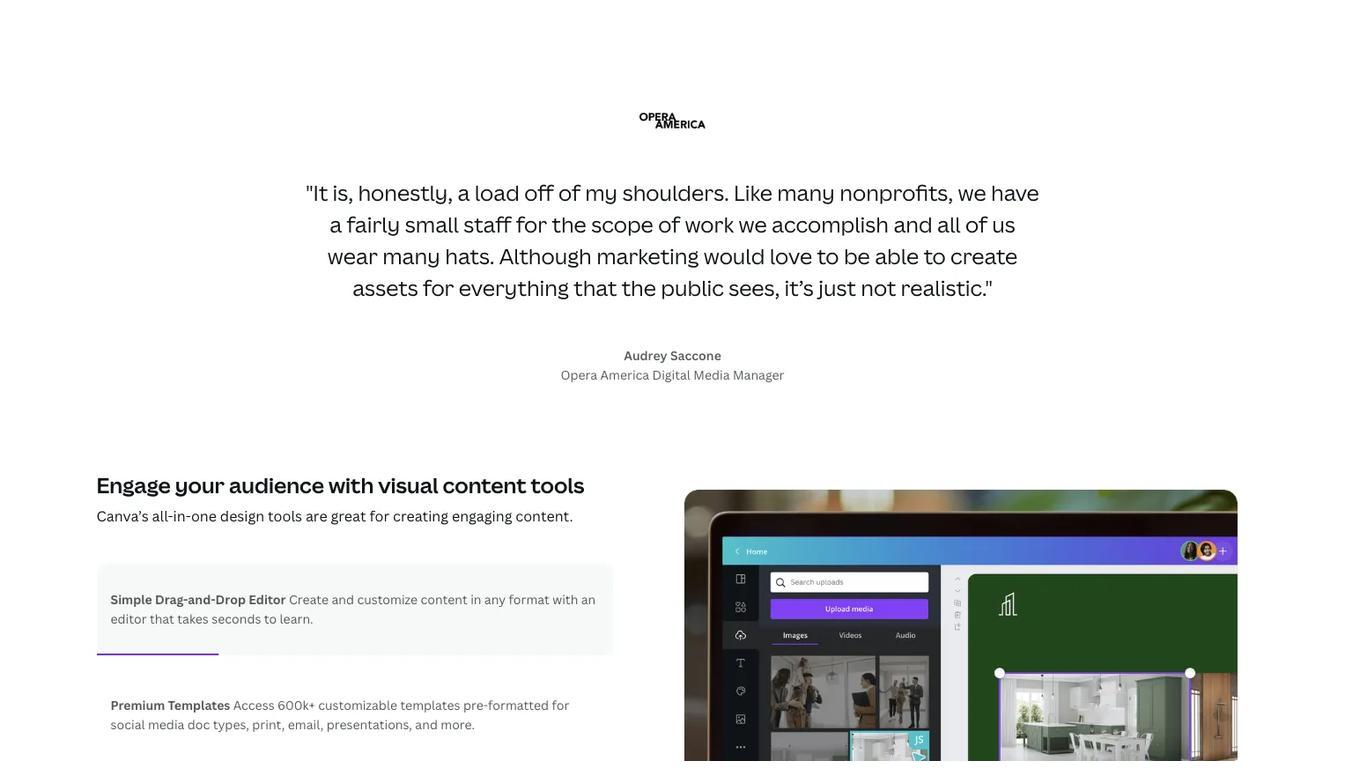 Task type: locate. For each thing, give the bounding box(es) containing it.
of right the off
[[559, 178, 580, 207]]

0 horizontal spatial the
[[552, 210, 587, 239]]

0 horizontal spatial of
[[559, 178, 580, 207]]

1 horizontal spatial and
[[415, 716, 438, 733]]

1 vertical spatial content
[[421, 591, 468, 608]]

1 vertical spatial with
[[553, 591, 578, 608]]

2 vertical spatial and
[[415, 716, 438, 733]]

1 vertical spatial the
[[622, 273, 656, 302]]

a down is,
[[330, 210, 342, 239]]

and
[[894, 210, 933, 239], [332, 591, 354, 608], [415, 716, 438, 733]]

us
[[992, 210, 1016, 239]]

0 horizontal spatial and
[[332, 591, 354, 608]]

that inside "it is, honestly, a load off of my shoulders. like many nonprofits, we have a fairly small staff for the scope of work we accomplish and all of us wear many hats. although marketing would love to be able to create assets for everything that the public sees, it's just not realistic."
[[574, 273, 617, 302]]

content up engaging
[[443, 470, 527, 500]]

great
[[331, 507, 366, 526]]

a left load
[[458, 178, 470, 207]]

and inside access 600k+ customizable templates pre-formatted for social media doc types, print, email, presentations, and more.
[[415, 716, 438, 733]]

for
[[516, 210, 547, 239], [423, 273, 454, 302], [370, 507, 390, 526], [552, 697, 569, 713]]

0 horizontal spatial a
[[330, 210, 342, 239]]

0 horizontal spatial many
[[383, 241, 440, 270]]

content.
[[516, 507, 573, 526]]

for right formatted
[[552, 697, 569, 713]]

opera america image
[[639, 113, 706, 129]]

all
[[938, 210, 961, 239]]

content
[[443, 470, 527, 500], [421, 591, 468, 608]]

0 vertical spatial content
[[443, 470, 527, 500]]

1 horizontal spatial the
[[622, 273, 656, 302]]

0 vertical spatial that
[[574, 273, 617, 302]]

with inside the engage your audience with visual content tools canva's all-in-one design tools are great for creating engaging content.
[[329, 470, 374, 500]]

of
[[559, 178, 580, 207], [658, 210, 680, 239], [966, 210, 988, 239]]

1 horizontal spatial that
[[574, 273, 617, 302]]

1 vertical spatial a
[[330, 210, 342, 239]]

1 horizontal spatial many
[[777, 178, 835, 207]]

we up all
[[958, 178, 986, 207]]

"it is, honestly, a load off of my shoulders. like many nonprofits, we have a fairly small staff for the scope of work we accomplish and all of us wear many hats. although marketing would love to be able to create assets for everything that the public sees, it's just not realistic."
[[306, 178, 1039, 302]]

0 horizontal spatial with
[[329, 470, 374, 500]]

tools left are
[[268, 507, 302, 526]]

0 horizontal spatial that
[[150, 610, 174, 627]]

we down like
[[739, 210, 767, 239]]

0 vertical spatial with
[[329, 470, 374, 500]]

work
[[685, 210, 734, 239]]

600k+
[[278, 697, 315, 713]]

creating
[[393, 507, 449, 526]]

"it
[[306, 178, 328, 207]]

many
[[777, 178, 835, 207], [383, 241, 440, 270]]

0 vertical spatial tools
[[531, 470, 585, 500]]

not
[[861, 273, 896, 302]]

wear
[[328, 241, 378, 270]]

is,
[[333, 178, 353, 207]]

0 horizontal spatial we
[[739, 210, 767, 239]]

of down the "shoulders." on the top
[[658, 210, 680, 239]]

0 vertical spatial a
[[458, 178, 470, 207]]

1 horizontal spatial a
[[458, 178, 470, 207]]

1 vertical spatial many
[[383, 241, 440, 270]]

2 horizontal spatial and
[[894, 210, 933, 239]]

the up although
[[552, 210, 587, 239]]

many down the small
[[383, 241, 440, 270]]

many up accomplish
[[777, 178, 835, 207]]

tools
[[531, 470, 585, 500], [268, 507, 302, 526]]

0 vertical spatial many
[[777, 178, 835, 207]]

customize
[[357, 591, 418, 608]]

the
[[552, 210, 587, 239], [622, 273, 656, 302]]

and right create
[[332, 591, 354, 608]]

of left the us
[[966, 210, 988, 239]]

an
[[581, 591, 596, 608]]

access 600k+ customizable templates pre-formatted for social media doc types, print, email, presentations, and more.
[[111, 697, 569, 733]]

1 horizontal spatial of
[[658, 210, 680, 239]]

tools up content.
[[531, 470, 585, 500]]

more.
[[441, 716, 475, 733]]

with up great
[[329, 470, 374, 500]]

1 vertical spatial that
[[150, 610, 174, 627]]

0 vertical spatial the
[[552, 210, 587, 239]]

america
[[601, 367, 650, 383]]

formatted
[[488, 697, 549, 713]]

that
[[574, 273, 617, 302], [150, 610, 174, 627]]

with left an
[[553, 591, 578, 608]]

doc
[[187, 716, 210, 733]]

that down drag- on the bottom left
[[150, 610, 174, 627]]

0 horizontal spatial to
[[264, 610, 277, 627]]

to up the realistic." at right
[[924, 241, 946, 270]]

and inside "it is, honestly, a load off of my shoulders. like many nonprofits, we have a fairly small staff for the scope of work we accomplish and all of us wear many hats. although marketing would love to be able to create assets for everything that the public sees, it's just not realistic."
[[894, 210, 933, 239]]

0 vertical spatial we
[[958, 178, 986, 207]]

that inside create and customize content in any format with an editor that takes seconds to learn.
[[150, 610, 174, 627]]

content inside the engage your audience with visual content tools canva's all-in-one design tools are great for creating engaging content.
[[443, 470, 527, 500]]

1 horizontal spatial with
[[553, 591, 578, 608]]

in
[[471, 591, 481, 608]]

a
[[458, 178, 470, 207], [330, 210, 342, 239]]

assets
[[353, 273, 418, 302]]

the down marketing
[[622, 273, 656, 302]]

visual
[[378, 470, 438, 500]]

have
[[991, 178, 1039, 207]]

to inside create and customize content in any format with an editor that takes seconds to learn.
[[264, 610, 277, 627]]

digital
[[652, 367, 691, 383]]

1 horizontal spatial tools
[[531, 470, 585, 500]]

for right great
[[370, 507, 390, 526]]

to left be
[[817, 241, 839, 270]]

everything
[[459, 273, 569, 302]]

templates
[[400, 697, 460, 713]]

print,
[[252, 716, 285, 733]]

content left in
[[421, 591, 468, 608]]

1 vertical spatial we
[[739, 210, 767, 239]]

seconds
[[212, 610, 261, 627]]

audrey saccone opera america digital media manager
[[561, 347, 785, 383]]

audience
[[229, 470, 324, 500]]

format
[[509, 591, 550, 608]]

0 horizontal spatial tools
[[268, 507, 302, 526]]

we
[[958, 178, 986, 207], [739, 210, 767, 239]]

0 vertical spatial and
[[894, 210, 933, 239]]

and down templates
[[415, 716, 438, 733]]

content inside create and customize content in any format with an editor that takes seconds to learn.
[[421, 591, 468, 608]]

that down although
[[574, 273, 617, 302]]

engage your audience with visual content tools canva's all-in-one design tools are great for creating engaging content.
[[96, 470, 585, 526]]

1 horizontal spatial we
[[958, 178, 986, 207]]

with
[[329, 470, 374, 500], [553, 591, 578, 608]]

1 vertical spatial and
[[332, 591, 354, 608]]

to
[[817, 241, 839, 270], [924, 241, 946, 270], [264, 610, 277, 627]]

sees,
[[729, 273, 780, 302]]

types,
[[213, 716, 249, 733]]

for inside the engage your audience with visual content tools canva's all-in-one design tools are great for creating engaging content.
[[370, 507, 390, 526]]

simple
[[111, 591, 152, 608]]

realistic."
[[901, 273, 993, 302]]

one
[[191, 507, 217, 526]]

although
[[499, 241, 592, 270]]

any
[[484, 591, 506, 608]]

drop
[[216, 591, 246, 608]]

and up able
[[894, 210, 933, 239]]

opera
[[561, 367, 598, 383]]

to down editor
[[264, 610, 277, 627]]

canva's
[[96, 507, 149, 526]]



Task type: describe. For each thing, give the bounding box(es) containing it.
create
[[951, 241, 1018, 270]]

off
[[524, 178, 554, 207]]

my
[[585, 178, 618, 207]]

media
[[694, 367, 730, 383]]

shoulders.
[[623, 178, 729, 207]]

and-
[[188, 591, 216, 608]]

access
[[233, 697, 275, 713]]

with inside create and customize content in any format with an editor that takes seconds to learn.
[[553, 591, 578, 608]]

for down "hats."
[[423, 273, 454, 302]]

1 vertical spatial tools
[[268, 507, 302, 526]]

small
[[405, 210, 459, 239]]

honestly,
[[358, 178, 453, 207]]

would
[[704, 241, 765, 270]]

accomplish
[[772, 210, 889, 239]]

design
[[220, 507, 265, 526]]

scope
[[591, 210, 654, 239]]

and inside create and customize content in any format with an editor that takes seconds to learn.
[[332, 591, 354, 608]]

templates
[[168, 697, 230, 713]]

be
[[844, 241, 870, 270]]

simple drag-and-drop editor
[[111, 591, 286, 608]]

create
[[289, 591, 329, 608]]

public
[[661, 273, 724, 302]]

staff
[[464, 210, 511, 239]]

pre-
[[463, 697, 488, 713]]

ui - drag drop editor (5) image
[[683, 489, 1238, 761]]

nonprofits,
[[840, 178, 953, 207]]

editor
[[249, 591, 286, 608]]

love
[[770, 241, 812, 270]]

drag-
[[155, 591, 188, 608]]

manager
[[733, 367, 785, 383]]

learn.
[[280, 610, 313, 627]]

social
[[111, 716, 145, 733]]

are
[[306, 507, 327, 526]]

email,
[[288, 716, 324, 733]]

for down the off
[[516, 210, 547, 239]]

load
[[475, 178, 520, 207]]

editor
[[111, 610, 147, 627]]

able
[[875, 241, 919, 270]]

engage
[[96, 470, 171, 500]]

audrey
[[624, 347, 668, 364]]

all-
[[152, 507, 173, 526]]

2 horizontal spatial to
[[924, 241, 946, 270]]

premium templates
[[111, 697, 233, 713]]

in-
[[173, 507, 191, 526]]

customizable
[[318, 697, 397, 713]]

saccone
[[670, 347, 721, 364]]

like
[[734, 178, 773, 207]]

marketing
[[597, 241, 699, 270]]

presentations,
[[327, 716, 412, 733]]

1 horizontal spatial to
[[817, 241, 839, 270]]

takes
[[177, 610, 209, 627]]

just
[[819, 273, 856, 302]]

premium
[[111, 697, 165, 713]]

hats.
[[445, 241, 495, 270]]

media
[[148, 716, 185, 733]]

engaging
[[452, 507, 512, 526]]

your
[[175, 470, 225, 500]]

it's
[[785, 273, 814, 302]]

for inside access 600k+ customizable templates pre-formatted for social media doc types, print, email, presentations, and more.
[[552, 697, 569, 713]]

create and customize content in any format with an editor that takes seconds to learn.
[[111, 591, 596, 627]]

2 horizontal spatial of
[[966, 210, 988, 239]]

fairly
[[347, 210, 400, 239]]



Task type: vqa. For each thing, say whether or not it's contained in the screenshot.
PRE-
yes



